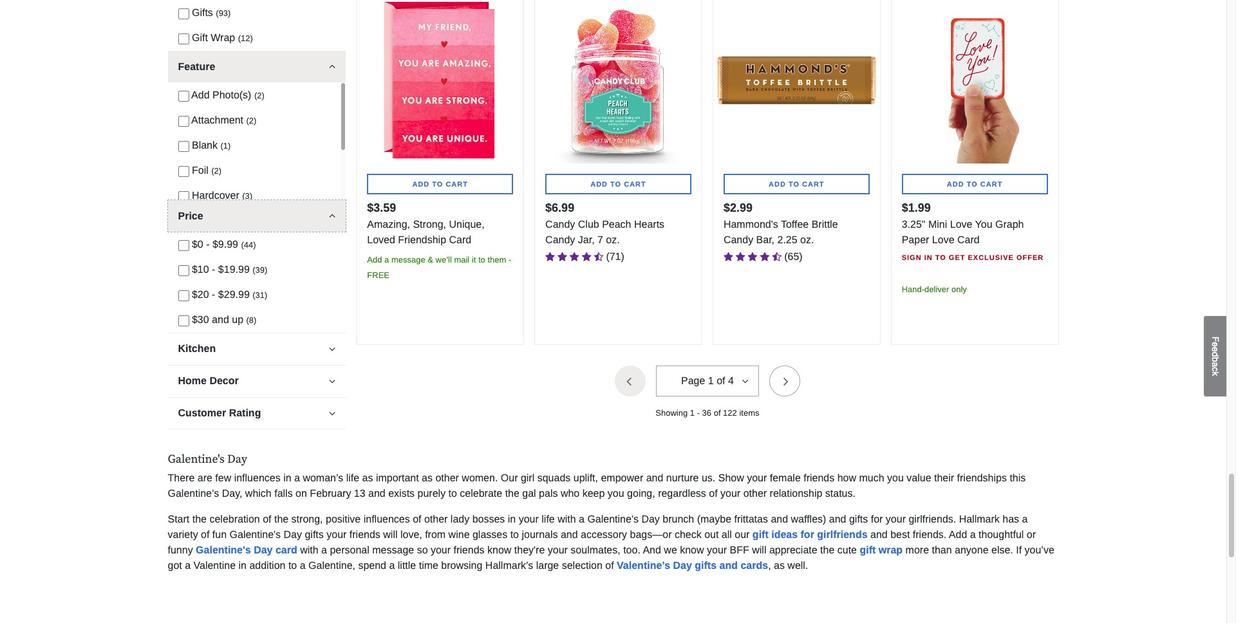 Task type: describe. For each thing, give the bounding box(es) containing it.
got
[[168, 560, 182, 571]]

(39)
[[253, 266, 268, 275]]

1 horizontal spatial will
[[752, 545, 767, 556]]

(2) for foil
[[211, 167, 222, 176]]

angle down image for feature
[[329, 62, 336, 73]]

f
[[1211, 336, 1221, 342]]

gift wrap (12)
[[192, 33, 253, 44]]

to inside add a message & we'll mail it to them - free
[[478, 255, 485, 265]]

1 horizontal spatial friends
[[454, 545, 485, 556]]

girlfriends.
[[909, 514, 956, 525]]

galentine's inside galentine's day there are few influences in a woman's life as important as other women. our girl squads uplift, empower and nurture us. show your female friends how much you value their friendships this galentine's day, which falls on february 13 and exists purely to celebrate the gal pals who keep you going, regardless of your other relationship status.
[[168, 452, 225, 467]]

add inside add a message & we'll mail it to them - free
[[367, 255, 382, 265]]

how
[[838, 472, 857, 483]]

(71)
[[606, 251, 625, 262]]

personal
[[330, 545, 370, 556]]

a inside add a message & we'll mail it to them - free
[[384, 255, 389, 265]]

of left fun
[[201, 529, 210, 540]]

$0
[[192, 239, 203, 250]]

1 vertical spatial other
[[744, 488, 767, 499]]

candy inside $2.99 hammond's toffee brittle candy bar, 2.25 oz.
[[724, 234, 754, 245]]

2 know from the left
[[680, 545, 704, 556]]

deliver
[[925, 285, 949, 294]]

valentine's day gifts and cards , as well.
[[617, 560, 808, 571]]

there
[[168, 472, 195, 483]]

(maybe
[[697, 514, 732, 525]]

kitchen tab
[[168, 333, 346, 365]]

angle right image
[[784, 374, 789, 388]]

0 horizontal spatial with
[[300, 545, 319, 556]]

(12)
[[238, 34, 253, 44]]

and inside and best friends. add a thoughtful or funny
[[871, 529, 888, 540]]

1 vertical spatial message
[[372, 545, 414, 556]]

we
[[664, 545, 677, 556]]

friends inside galentine's day there are few influences in a woman's life as important as other women. our girl squads uplift, empower and nurture us. show your female friends how much you value their friendships this galentine's day, which falls on february 13 and exists purely to celebrate the gal pals who keep you going, regardless of your other relationship status.
[[804, 472, 835, 483]]

check
[[675, 529, 702, 540]]

club
[[578, 219, 599, 230]]

life inside galentine's day there are few influences in a woman's life as important as other women. our girl squads uplift, empower and nurture us. show your female friends how much you value their friendships this galentine's day, which falls on february 13 and exists purely to celebrate the gal pals who keep you going, regardless of your other relationship status.
[[346, 472, 359, 483]]

of up love,
[[413, 514, 421, 525]]

add to cart button for $3.59
[[367, 174, 513, 195]]

angle left image
[[627, 374, 632, 388]]

your down from
[[431, 545, 451, 556]]

k
[[1211, 371, 1221, 376]]

out
[[705, 529, 719, 540]]

cart for $1.99
[[981, 180, 1003, 188]]

showing
[[656, 408, 688, 418]]

$9.99
[[212, 239, 238, 250]]

and up "going," on the bottom right
[[646, 472, 664, 483]]

to inside more than anyone else. if you've got a valentine in addition to a galentine, spend a little time browsing hallmark's large selection of
[[288, 560, 297, 571]]

pals
[[539, 488, 558, 499]]

cart for $6.99
[[624, 180, 646, 188]]

section containing gifts
[[168, 0, 346, 430]]

sign
[[902, 254, 922, 262]]

cart for $3.59
[[446, 180, 468, 188]]

and inside price filters element
[[212, 315, 229, 326]]

a left galentine,
[[300, 560, 306, 571]]

0 horizontal spatial gift
[[753, 529, 769, 540]]

so
[[417, 545, 428, 556]]

only
[[952, 285, 967, 294]]

nurture
[[666, 472, 699, 483]]

2.25
[[778, 234, 798, 245]]

funny
[[168, 545, 193, 556]]

add to cart for $3.59
[[412, 180, 468, 188]]

customer rating tab
[[168, 398, 346, 429]]

$0 - $9.99 (44)
[[192, 239, 256, 250]]

0 vertical spatial gifts
[[849, 514, 868, 525]]

addition
[[249, 560, 286, 571]]

$10 - $19.99 (39)
[[192, 264, 268, 275]]

a right the got
[[185, 560, 191, 571]]

$2.99 article
[[713, 0, 881, 345]]

value
[[907, 472, 932, 483]]

0 horizontal spatial as
[[362, 472, 373, 483]]

falls
[[274, 488, 293, 499]]

jar,
[[578, 234, 595, 245]]

in inside $1.99 article
[[925, 254, 933, 262]]

$10 - $19.99 checkbox
[[178, 265, 189, 276]]

paper
[[902, 234, 930, 245]]

a inside button
[[1211, 362, 1221, 367]]

soulmates,
[[571, 545, 621, 556]]

the right start
[[192, 514, 207, 525]]

hallmark's
[[485, 560, 533, 571]]

toffee
[[781, 219, 809, 230]]

$10
[[192, 264, 209, 275]]

add to cart for $6.99
[[591, 180, 646, 188]]

women.
[[462, 472, 498, 483]]

add to cart button for $6.99
[[546, 174, 692, 195]]

blank (1)
[[192, 140, 231, 151]]

the left strong,
[[274, 514, 289, 525]]

article containing price
[[168, 201, 346, 333]]

a inside galentine's day there are few influences in a woman's life as important as other women. our girl squads uplift, empower and nurture us. show your female friends how much you value their friendships this galentine's day, which falls on february 13 and exists purely to celebrate the gal pals who keep you going, regardless of your other relationship status.
[[294, 472, 300, 483]]

will inside the start the celebration of the strong, positive influences of other lady bosses in your life with a galentine's day brunch (maybe frittatas and waffles) and gifts for your girlfriends. hallmark has a variety of fun galentine's day gifts your friends will love, from wine glasses to journals and accessory bags—or check out all our
[[383, 529, 398, 540]]

more
[[906, 545, 929, 556]]

feature tab
[[168, 51, 346, 83]]

galentine's up accessory
[[588, 514, 639, 525]]

cards
[[741, 560, 768, 571]]

your up best
[[886, 514, 906, 525]]

cute
[[838, 545, 857, 556]]

your down show
[[721, 488, 741, 499]]

$1.99 3.25" mini love you graph paper love card
[[902, 202, 1024, 245]]

friendship
[[398, 234, 446, 245]]

amazing, strong, unique, loved friendship card link
[[367, 217, 513, 248]]

or
[[1027, 529, 1036, 540]]

to inside $1.99 article
[[936, 254, 947, 262]]

0 vertical spatial love
[[950, 219, 973, 230]]

anyone
[[955, 545, 989, 556]]

valentine
[[194, 560, 236, 571]]

you've
[[1025, 545, 1055, 556]]

and down bff
[[720, 560, 738, 571]]

3.25" mini love you graph paper love card link
[[902, 217, 1048, 248]]

wine
[[449, 529, 470, 540]]

to inside the start the celebration of the strong, positive influences of other lady bosses in your life with a galentine's day brunch (maybe frittatas and waffles) and gifts for your girlfriends. hallmark has a variety of fun galentine's day gifts your friends will love, from wine glasses to journals and accessory bags—or check out all our
[[510, 529, 519, 540]]

message inside add a message & we'll mail it to them - free
[[391, 255, 425, 265]]

them
[[488, 255, 506, 265]]

add to cart for $2.99
[[769, 180, 825, 188]]

2 vertical spatial gifts
[[695, 560, 717, 571]]

wrap
[[211, 33, 235, 44]]

card inside $1.99 3.25" mini love you graph paper love card
[[958, 234, 980, 245]]

relationship
[[770, 488, 823, 499]]

oz. inside $6.99 candy club peach hearts candy jar, 7 oz.
[[606, 234, 620, 245]]

sign in to get exclusive offer
[[902, 254, 1044, 262]]

(2) for attachment
[[246, 116, 257, 126]]

life inside the start the celebration of the strong, positive influences of other lady bosses in your life with a galentine's day brunch (maybe frittatas and waffles) and gifts for your girlfriends. hallmark has a variety of fun galentine's day gifts your friends will love, from wine glasses to journals and accessory bags—or check out all our
[[542, 514, 555, 525]]

home decor
[[178, 376, 239, 387]]

of inside galentine's day there are few influences in a woman's life as important as other women. our girl squads uplift, empower and nurture us. show your female friends how much you value their friendships this galentine's day, which falls on february 13 and exists purely to celebrate the gal pals who keep you going, regardless of your other relationship status.
[[709, 488, 718, 499]]

$29.99
[[218, 290, 250, 300]]

$1.99
[[902, 202, 931, 215]]

- for $9.99
[[206, 239, 210, 250]]

angle down image for customer rating
[[329, 409, 336, 419]]

wrap
[[879, 545, 903, 556]]

status.
[[825, 488, 856, 499]]

day for valentine's day gifts and cards , as well.
[[673, 560, 692, 571]]

angle down image for kitchen
[[329, 344, 336, 355]]

1 vertical spatial you
[[608, 488, 624, 499]]

keep
[[583, 488, 605, 499]]

customer rating
[[178, 408, 261, 419]]

browsing
[[441, 560, 483, 571]]

gal
[[522, 488, 536, 499]]

with inside the start the celebration of the strong, positive influences of other lady bosses in your life with a galentine's day brunch (maybe frittatas and waffles) and gifts for your girlfriends. hallmark has a variety of fun galentine's day gifts your friends will love, from wine glasses to journals and accessory bags—or check out all our
[[558, 514, 576, 525]]

1 vertical spatial gifts
[[305, 529, 324, 540]]

important
[[376, 472, 419, 483]]

add to cart button for $1.99
[[902, 174, 1048, 195]]

bar,
[[756, 234, 775, 245]]

day for galentine's day there are few influences in a woman's life as important as other women. our girl squads uplift, empower and nurture us. show your female friends how much you value their friendships this galentine's day, which falls on february 13 and exists purely to celebrate the gal pals who keep you going, regardless of your other relationship status.
[[227, 452, 247, 467]]

region containing $3.59
[[356, 0, 1059, 420]]

journals
[[522, 529, 558, 540]]

you
[[975, 219, 993, 230]]

card inside $3.59 amazing, strong, unique, loved friendship card
[[449, 234, 472, 245]]

brittle
[[812, 219, 838, 230]]

add inside $1.99 article
[[947, 180, 964, 188]]

tab list containing gifts
[[168, 0, 346, 430]]

your up large
[[548, 545, 568, 556]]

1 horizontal spatial gift
[[860, 545, 876, 556]]

galentine's up the galentine's day card link
[[230, 529, 281, 540]]

7
[[598, 234, 603, 245]]

from
[[425, 529, 446, 540]]

$3.59 article
[[356, 0, 524, 345]]

your up valentine's day gifts and cards , as well.
[[707, 545, 727, 556]]

brunch
[[663, 514, 694, 525]]

uplift,
[[574, 472, 598, 483]]

galentine's down fun
[[196, 545, 251, 556]]

foil
[[192, 165, 208, 176]]

influences inside the start the celebration of the strong, positive influences of other lady bosses in your life with a galentine's day brunch (maybe frittatas and waffles) and gifts for your girlfriends. hallmark has a variety of fun galentine's day gifts your friends will love, from wine glasses to journals and accessory bags—or check out all our
[[364, 514, 410, 525]]

your right show
[[747, 472, 767, 483]]

female
[[770, 472, 801, 483]]

$20 - $29.99 checkbox
[[178, 290, 189, 301]]

add to cart button for $2.99
[[724, 174, 870, 195]]

product type filters element
[[168, 0, 346, 51]]

add inside and best friends. add a thoughtful or funny
[[949, 529, 967, 540]]

more than anyone else. if you've got a valentine in addition to a galentine, spend a little time browsing hallmark's large selection of
[[168, 545, 1055, 571]]

(2) inside 'add photo(s) (2)'
[[254, 91, 265, 101]]

the inside galentine's day there are few influences in a woman's life as important as other women. our girl squads uplift, empower and nurture us. show your female friends how much you value their friendships this galentine's day, which falls on february 13 and exists purely to celebrate the gal pals who keep you going, regardless of your other relationship status.
[[505, 488, 520, 499]]

than
[[932, 545, 952, 556]]

a left little
[[389, 560, 395, 571]]

price filters element
[[168, 232, 346, 333]]

best
[[891, 529, 910, 540]]

glasses
[[473, 529, 508, 540]]

up
[[232, 315, 243, 326]]

angle down image for price
[[329, 212, 336, 222]]

your down positive on the bottom left of the page
[[327, 529, 347, 540]]

and up girlfriends
[[829, 514, 847, 525]]

product list element
[[356, 0, 1059, 345]]

$2.99
[[724, 202, 753, 215]]

hand-
[[902, 285, 925, 294]]



Task type: locate. For each thing, give the bounding box(es) containing it.
0 horizontal spatial oz.
[[606, 234, 620, 245]]

1 card from the left
[[449, 234, 472, 245]]

add up $1.99 3.25" mini love you graph paper love card
[[947, 180, 964, 188]]

in inside the start the celebration of the strong, positive influences of other lady bosses in your life with a galentine's day brunch (maybe frittatas and waffles) and gifts for your girlfriends. hallmark has a variety of fun galentine's day gifts your friends will love, from wine glasses to journals and accessory bags—or check out all our
[[508, 514, 516, 525]]

122
[[723, 408, 737, 418]]

angle down image inside customer rating tab
[[329, 409, 336, 419]]

mini
[[929, 219, 947, 230]]

to up toffee
[[789, 180, 800, 188]]

add photo(s) (2)
[[191, 90, 265, 101]]

1 horizontal spatial influences
[[364, 514, 410, 525]]

add to cart
[[412, 180, 468, 188], [591, 180, 646, 188], [769, 180, 825, 188], [947, 180, 1003, 188]]

1 vertical spatial (2)
[[246, 116, 257, 126]]

for
[[871, 514, 883, 525], [801, 529, 815, 540]]

with
[[558, 514, 576, 525], [300, 545, 319, 556]]

(65)
[[784, 251, 803, 262]]

cart inside the $3.59 article
[[446, 180, 468, 188]]

2 e from the top
[[1211, 347, 1221, 352]]

friends up personal
[[350, 529, 380, 540]]

0 horizontal spatial you
[[608, 488, 624, 499]]

message
[[391, 255, 425, 265], [372, 545, 414, 556]]

to inside $6.99 article
[[611, 180, 622, 188]]

friends.
[[913, 529, 947, 540]]

time
[[419, 560, 439, 571]]

3 cart from the left
[[802, 180, 825, 188]]

to down card
[[288, 560, 297, 571]]

0 horizontal spatial card
[[449, 234, 472, 245]]

love
[[950, 219, 973, 230], [932, 234, 955, 245]]

to for $2.99
[[789, 180, 800, 188]]

1 vertical spatial with
[[300, 545, 319, 556]]

3 add to cart from the left
[[769, 180, 825, 188]]

add inside the feature filters element
[[191, 90, 210, 101]]

with right card
[[300, 545, 319, 556]]

0 vertical spatial will
[[383, 529, 398, 540]]

cart inside $6.99 article
[[624, 180, 646, 188]]

day up card
[[284, 529, 302, 540]]

else.
[[992, 545, 1014, 556]]

of right 36
[[714, 408, 721, 418]]

1 cart from the left
[[446, 180, 468, 188]]

1 vertical spatial life
[[542, 514, 555, 525]]

- right $20
[[212, 290, 215, 300]]

cart up you
[[981, 180, 1003, 188]]

1 horizontal spatial with
[[558, 514, 576, 525]]

Attachment checkbox
[[178, 116, 189, 127]]

day up bags—or on the right bottom
[[642, 514, 660, 525]]

add
[[191, 90, 210, 101], [412, 180, 430, 188], [591, 180, 608, 188], [769, 180, 786, 188], [947, 180, 964, 188], [367, 255, 382, 265], [949, 529, 967, 540]]

angle down image inside feature tab
[[329, 62, 336, 73]]

to up $1.99 3.25" mini love you graph paper love card
[[967, 180, 978, 188]]

2 article from the top
[[168, 201, 346, 333]]

cart inside $2.99 article
[[802, 180, 825, 188]]

feature filters element
[[168, 83, 341, 284]]

friends
[[804, 472, 835, 483], [350, 529, 380, 540], [454, 545, 485, 556]]

influences
[[234, 472, 281, 483], [364, 514, 410, 525]]

home decor tab
[[168, 366, 346, 397]]

to inside the $3.59 article
[[432, 180, 443, 188]]

to up $3.59 amazing, strong, unique, loved friendship card
[[432, 180, 443, 188]]

add inside $2.99 article
[[769, 180, 786, 188]]

price tab
[[168, 201, 346, 232]]

1 horizontal spatial oz.
[[801, 234, 814, 245]]

2 to from the left
[[611, 180, 622, 188]]

0 horizontal spatial know
[[487, 545, 512, 556]]

mail
[[454, 255, 470, 265]]

- for $29.99
[[212, 290, 215, 300]]

your up "journals"
[[519, 514, 539, 525]]

2 horizontal spatial gifts
[[849, 514, 868, 525]]

amazing, strong, unique, loved friendship card, image
[[357, 0, 524, 164], [357, 0, 524, 164]]

cart for $2.99
[[802, 180, 825, 188]]

0 horizontal spatial influences
[[234, 472, 281, 483]]

add up $2.99 hammond's toffee brittle candy bar, 2.25 oz. at top right
[[769, 180, 786, 188]]

day for galentine's day card with a personal message so your friends know they're your soulmates, too. and we know your bff will appreciate the cute gift wrap
[[254, 545, 273, 556]]

- right $10
[[212, 264, 215, 275]]

oz. right "2.25"
[[801, 234, 814, 245]]

strong,
[[291, 514, 323, 525]]

gift right cute
[[860, 545, 876, 556]]

as up purely
[[422, 472, 433, 483]]

a
[[384, 255, 389, 265], [1211, 362, 1221, 367], [294, 472, 300, 483], [579, 514, 585, 525], [1022, 514, 1028, 525], [970, 529, 976, 540], [321, 545, 327, 556], [185, 560, 191, 571], [300, 560, 306, 571], [389, 560, 395, 571]]

0 horizontal spatial for
[[801, 529, 815, 540]]

of down which
[[263, 514, 271, 525]]

3 add to cart button from the left
[[724, 174, 870, 195]]

to inside galentine's day there are few influences in a woman's life as important as other women. our girl squads uplift, empower and nurture us. show your female friends how much you value their friendships this galentine's day, which falls on february 13 and exists purely to celebrate the gal pals who keep you going, regardless of your other relationship status.
[[449, 488, 457, 499]]

a inside and best friends. add a thoughtful or funny
[[970, 529, 976, 540]]

influences up love,
[[364, 514, 410, 525]]

add up $6.99 candy club peach hearts candy jar, 7 oz.
[[591, 180, 608, 188]]

influences up which
[[234, 472, 281, 483]]

Hardcover checkbox
[[178, 191, 189, 202]]

Gifts checkbox
[[178, 8, 189, 19]]

hardcover
[[192, 190, 239, 201]]

0 horizontal spatial will
[[383, 529, 398, 540]]

and right 13
[[368, 488, 386, 499]]

our
[[501, 472, 518, 483]]

0 vertical spatial other
[[436, 472, 459, 483]]

article containing feature
[[168, 51, 346, 284]]

they're
[[514, 545, 545, 556]]

all
[[722, 529, 732, 540]]

love left you
[[950, 219, 973, 230]]

frittatas
[[734, 514, 768, 525]]

hardcover (3)
[[192, 190, 253, 201]]

Gift Wrap checkbox
[[178, 33, 189, 44]]

(2) inside foil (2)
[[211, 167, 222, 176]]

0 horizontal spatial life
[[346, 472, 359, 483]]

galentine's up are
[[168, 452, 225, 467]]

1 vertical spatial love
[[932, 234, 955, 245]]

1 vertical spatial influences
[[364, 514, 410, 525]]

and up the gift wrap link
[[871, 529, 888, 540]]

and
[[212, 315, 229, 326], [646, 472, 664, 483], [368, 488, 386, 499], [771, 514, 788, 525], [829, 514, 847, 525], [561, 529, 578, 540], [871, 529, 888, 540], [720, 560, 738, 571]]

you down empower
[[608, 488, 624, 499]]

attachment
[[191, 115, 243, 126]]

1 to from the left
[[432, 180, 443, 188]]

2 add to cart button from the left
[[546, 174, 692, 195]]

1 vertical spatial for
[[801, 529, 815, 540]]

e up d
[[1211, 342, 1221, 347]]

Add Photo(s) checkbox
[[178, 91, 189, 102]]

(3)
[[242, 192, 253, 201]]

0 horizontal spatial gifts
[[305, 529, 324, 540]]

add to cart button up $1.99 3.25" mini love you graph paper love card
[[902, 174, 1048, 195]]

bosses
[[472, 514, 505, 525]]

angle down image for home decor
[[329, 376, 336, 387]]

1 horizontal spatial know
[[680, 545, 704, 556]]

section
[[168, 0, 346, 430]]

2 horizontal spatial as
[[774, 560, 785, 571]]

angle down image
[[329, 212, 336, 222], [329, 344, 336, 355]]

cart up unique,
[[446, 180, 468, 188]]

add to cart button up 'peach' at the top of page
[[546, 174, 692, 195]]

add to cart button inside $2.99 article
[[724, 174, 870, 195]]

-
[[206, 239, 210, 250], [509, 255, 512, 265], [212, 264, 215, 275], [212, 290, 215, 300], [697, 408, 700, 418]]

$30
[[192, 315, 209, 326]]

for inside the start the celebration of the strong, positive influences of other lady bosses in your life with a galentine's day brunch (maybe frittatas and waffles) and gifts for your girlfriends. hallmark has a variety of fun galentine's day gifts your friends will love, from wine glasses to journals and accessory bags—or check out all our
[[871, 514, 883, 525]]

influences inside galentine's day there are few influences in a woman's life as important as other women. our girl squads uplift, empower and nurture us. show your female friends how much you value their friendships this galentine's day, which falls on february 13 and exists purely to celebrate the gal pals who keep you going, regardless of your other relationship status.
[[234, 472, 281, 483]]

add up free at the left top of the page
[[367, 255, 382, 265]]

the left cute
[[820, 545, 835, 556]]

4 to from the left
[[967, 180, 978, 188]]

0 horizontal spatial friends
[[350, 529, 380, 540]]

show
[[719, 472, 744, 483]]

accessory
[[581, 529, 627, 540]]

the down our
[[505, 488, 520, 499]]

selection
[[562, 560, 603, 571]]

a up free at the left top of the page
[[384, 255, 389, 265]]

1 vertical spatial friends
[[350, 529, 380, 540]]

$1.99 article
[[891, 0, 1059, 345]]

1 vertical spatial angle down image
[[329, 376, 336, 387]]

add to cart button up the 'strong,'
[[367, 174, 513, 195]]

2 vertical spatial (2)
[[211, 167, 222, 176]]

4 add to cart button from the left
[[902, 174, 1048, 195]]

0 vertical spatial for
[[871, 514, 883, 525]]

add to cart inside the $3.59 article
[[412, 180, 468, 188]]

- for $19.99
[[212, 264, 215, 275]]

for up the gift wrap link
[[871, 514, 883, 525]]

message left &
[[391, 255, 425, 265]]

- right 1
[[697, 408, 700, 418]]

add to cart inside $6.99 article
[[591, 180, 646, 188]]

gifts
[[849, 514, 868, 525], [305, 529, 324, 540], [695, 560, 717, 571]]

gifts down strong,
[[305, 529, 324, 540]]

2 vertical spatial other
[[424, 514, 448, 525]]

1 article from the top
[[168, 51, 346, 284]]

message up little
[[372, 545, 414, 556]]

1 horizontal spatial for
[[871, 514, 883, 525]]

2 add to cart from the left
[[591, 180, 646, 188]]

amazing,
[[367, 219, 410, 230]]

c
[[1211, 367, 1221, 371]]

2 vertical spatial friends
[[454, 545, 485, 556]]

1 vertical spatial will
[[752, 545, 767, 556]]

$30 and up checkbox
[[178, 315, 189, 326]]

bff
[[730, 545, 749, 556]]

add to cart up toffee
[[769, 180, 825, 188]]

oz.
[[606, 234, 620, 245], [801, 234, 814, 245]]

large
[[536, 560, 559, 571]]

add up the anyone
[[949, 529, 967, 540]]

if
[[1016, 545, 1022, 556]]

will up cards
[[752, 545, 767, 556]]

to for $3.59
[[432, 180, 443, 188]]

,
[[768, 560, 771, 571]]

to right it at the left
[[478, 255, 485, 265]]

candy left jar,
[[546, 234, 575, 245]]

are
[[198, 472, 212, 483]]

2 cart from the left
[[624, 180, 646, 188]]

friends inside the start the celebration of the strong, positive influences of other lady bosses in your life with a galentine's day brunch (maybe frittatas and waffles) and gifts for your girlfriends. hallmark has a variety of fun galentine's day gifts your friends will love, from wine glasses to journals and accessory bags—or check out all our
[[350, 529, 380, 540]]

candy down $6.99
[[546, 219, 575, 230]]

to up 'peach' at the top of page
[[611, 180, 622, 188]]

to for $1.99
[[967, 180, 978, 188]]

- inside add a message & we'll mail it to them - free
[[509, 255, 512, 265]]

gift wrap link
[[860, 545, 903, 556]]

0 vertical spatial friends
[[804, 472, 835, 483]]

hammond's toffee brittle candy bar, 2.25 oz., image
[[713, 0, 880, 164]]

1 know from the left
[[487, 545, 512, 556]]

(31)
[[253, 291, 268, 300]]

this
[[1010, 472, 1026, 483]]

add inside $6.99 article
[[591, 180, 608, 188]]

Foil checkbox
[[178, 166, 189, 177]]

love down mini
[[932, 234, 955, 245]]

2 horizontal spatial friends
[[804, 472, 835, 483]]

a up the anyone
[[970, 529, 976, 540]]

cart inside $1.99 article
[[981, 180, 1003, 188]]

(44)
[[241, 241, 256, 250]]

angle down image inside kitchen tab
[[329, 344, 336, 355]]

we'll
[[436, 255, 452, 265]]

add to cart button inside $1.99 article
[[902, 174, 1048, 195]]

0 vertical spatial you
[[887, 472, 904, 483]]

4 add to cart from the left
[[947, 180, 1003, 188]]

3.25" mini love you graph paper love card, image
[[892, 0, 1058, 164], [892, 0, 1058, 164]]

1 horizontal spatial card
[[958, 234, 980, 245]]

of down us. on the bottom of page
[[709, 488, 718, 499]]

to for $6.99
[[611, 180, 622, 188]]

on
[[296, 488, 307, 499]]

add up $3.59 amazing, strong, unique, loved friendship card
[[412, 180, 430, 188]]

to up the they're
[[510, 529, 519, 540]]

- right them
[[509, 255, 512, 265]]

gift down frittatas
[[753, 529, 769, 540]]

Blank checkbox
[[178, 141, 189, 152]]

other up from
[[424, 514, 448, 525]]

f e e d b a c k
[[1211, 336, 1221, 376]]

add right the add photo(s) option
[[191, 90, 210, 101]]

$20
[[192, 290, 209, 300]]

3 angle down image from the top
[[329, 409, 336, 419]]

to left get
[[936, 254, 947, 262]]

and up galentine's day card with a personal message so your friends know they're your soulmates, too. and we know your bff will appreciate the cute gift wrap
[[561, 529, 578, 540]]

galentine's day there are few influences in a woman's life as important as other women. our girl squads uplift, empower and nurture us. show your female friends how much you value their friendships this galentine's day, which falls on february 13 and exists purely to celebrate the gal pals who keep you going, regardless of your other relationship status.
[[168, 452, 1026, 499]]

graph
[[996, 219, 1024, 230]]

0 vertical spatial life
[[346, 472, 359, 483]]

add to cart button up toffee
[[724, 174, 870, 195]]

us.
[[702, 472, 716, 483]]

spend
[[358, 560, 386, 571]]

region
[[356, 0, 1059, 420]]

angle down image inside home decor tab
[[329, 376, 336, 387]]

fun
[[212, 529, 227, 540]]

friends up the status.
[[804, 472, 835, 483]]

0 vertical spatial influences
[[234, 472, 281, 483]]

as up 13
[[362, 472, 373, 483]]

attachment (2)
[[191, 115, 257, 126]]

oz. inside $2.99 hammond's toffee brittle candy bar, 2.25 oz.
[[801, 234, 814, 245]]

a right has
[[1022, 514, 1028, 525]]

0 vertical spatial with
[[558, 514, 576, 525]]

4 cart from the left
[[981, 180, 1003, 188]]

and up ideas
[[771, 514, 788, 525]]

add to cart inside $1.99 article
[[947, 180, 1003, 188]]

(2) inside "attachment (2)"
[[246, 116, 257, 126]]

(2) right 'foil'
[[211, 167, 222, 176]]

day up the addition
[[254, 545, 273, 556]]

0 vertical spatial angle down image
[[329, 62, 336, 73]]

gifts
[[192, 7, 213, 18]]

home
[[178, 376, 207, 387]]

gifts up girlfriends
[[849, 514, 868, 525]]

add to cart button inside the $3.59 article
[[367, 174, 513, 195]]

1 horizontal spatial as
[[422, 472, 433, 483]]

of down 'soulmates,'
[[606, 560, 614, 571]]

know down glasses
[[487, 545, 512, 556]]

1 add to cart from the left
[[412, 180, 468, 188]]

a up galentine,
[[321, 545, 327, 556]]

start the celebration of the strong, positive influences of other lady bosses in your life with a galentine's day brunch (maybe frittatas and waffles) and gifts for your girlfriends. hallmark has a variety of fun galentine's day gifts your friends will love, from wine glasses to journals and accessory bags—or check out all our
[[168, 514, 1028, 540]]

little
[[398, 560, 416, 571]]

card down unique,
[[449, 234, 472, 245]]

add to cart inside $2.99 article
[[769, 180, 825, 188]]

tab list
[[168, 0, 346, 430]]

2 angle down image from the top
[[329, 344, 336, 355]]

blank
[[192, 140, 218, 151]]

2 angle down image from the top
[[329, 376, 336, 387]]

$19.99
[[218, 264, 250, 275]]

offer
[[1017, 254, 1044, 262]]

add to cart for $1.99
[[947, 180, 1003, 188]]

add to cart button inside $6.99 article
[[546, 174, 692, 195]]

other inside the start the celebration of the strong, positive influences of other lady bosses in your life with a galentine's day brunch (maybe frittatas and waffles) and gifts for your girlfriends. hallmark has a variety of fun galentine's day gifts your friends will love, from wine glasses to journals and accessory bags—or check out all our
[[424, 514, 448, 525]]

0 vertical spatial gift
[[753, 529, 769, 540]]

a up accessory
[[579, 514, 585, 525]]

- right $0
[[206, 239, 210, 250]]

friends up 'browsing'
[[454, 545, 485, 556]]

2 card from the left
[[958, 234, 980, 245]]

1 angle down image from the top
[[329, 62, 336, 73]]

(2) right photo(s)
[[254, 91, 265, 101]]

angle down image inside price tab
[[329, 212, 336, 222]]

article
[[168, 51, 346, 284], [168, 201, 346, 333]]

candy club peach hearts candy jar, 7 oz., image
[[535, 0, 702, 164]]

1 horizontal spatial you
[[887, 472, 904, 483]]

in inside more than anyone else. if you've got a valentine in addition to a galentine, spend a little time browsing hallmark's large selection of
[[239, 560, 247, 571]]

1 add to cart button from the left
[[367, 174, 513, 195]]

1 vertical spatial gift
[[860, 545, 876, 556]]

in
[[925, 254, 933, 262], [283, 472, 291, 483], [508, 514, 516, 525], [239, 560, 247, 571]]

13
[[354, 488, 366, 499]]

3 to from the left
[[789, 180, 800, 188]]

in right bosses
[[508, 514, 516, 525]]

2 vertical spatial angle down image
[[329, 409, 336, 419]]

peach
[[602, 219, 631, 230]]

day up few
[[227, 452, 247, 467]]

$6.99 article
[[535, 0, 703, 345]]

1 horizontal spatial life
[[542, 514, 555, 525]]

to inside $1.99 article
[[967, 180, 978, 188]]

decor
[[210, 376, 239, 387]]

appreciate
[[770, 545, 818, 556]]

0 vertical spatial (2)
[[254, 91, 265, 101]]

hearts
[[634, 219, 665, 230]]

of inside more than anyone else. if you've got a valentine in addition to a galentine, spend a little time browsing hallmark's large selection of
[[606, 560, 614, 571]]

gifts (93)
[[192, 7, 231, 18]]

life
[[346, 472, 359, 483], [542, 514, 555, 525]]

1 vertical spatial angle down image
[[329, 344, 336, 355]]

know up valentine's day gifts and cards link
[[680, 545, 704, 556]]

angle down image
[[329, 62, 336, 73], [329, 376, 336, 387], [329, 409, 336, 419]]

(93)
[[216, 9, 231, 18]]

1 horizontal spatial gifts
[[695, 560, 717, 571]]

2 oz. from the left
[[801, 234, 814, 245]]

and left up on the bottom left of the page
[[212, 315, 229, 326]]

$0 - $9.99 checkbox
[[178, 240, 189, 251]]

1 oz. from the left
[[606, 234, 620, 245]]

(2) down photo(s)
[[246, 116, 257, 126]]

0 vertical spatial angle down image
[[329, 212, 336, 222]]

to inside $2.99 article
[[789, 180, 800, 188]]

too.
[[623, 545, 641, 556]]

showing 1 - 36 of 122 items
[[656, 408, 760, 418]]

life up "journals"
[[542, 514, 555, 525]]

card
[[276, 545, 297, 556]]

hallmark
[[959, 514, 1000, 525]]

in inside galentine's day there are few influences in a woman's life as important as other women. our girl squads uplift, empower and nurture us. show your female friends how much you value their friendships this galentine's day, which falls on february 13 and exists purely to celebrate the gal pals who keep you going, regardless of your other relationship status.
[[283, 472, 291, 483]]

1 angle down image from the top
[[329, 212, 336, 222]]

life up 13
[[346, 472, 359, 483]]

0 vertical spatial message
[[391, 255, 425, 265]]

it
[[472, 255, 476, 265]]

1 e from the top
[[1211, 342, 1221, 347]]

hand-deliver only
[[902, 285, 967, 294]]

day inside galentine's day there are few influences in a woman's life as important as other women. our girl squads uplift, empower and nurture us. show your female friends how much you value their friendships this galentine's day, which falls on february 13 and exists purely to celebrate the gal pals who keep you going, regardless of your other relationship status.
[[227, 452, 247, 467]]

e up b
[[1211, 347, 1221, 352]]



Task type: vqa. For each thing, say whether or not it's contained in the screenshot.
Angel
no



